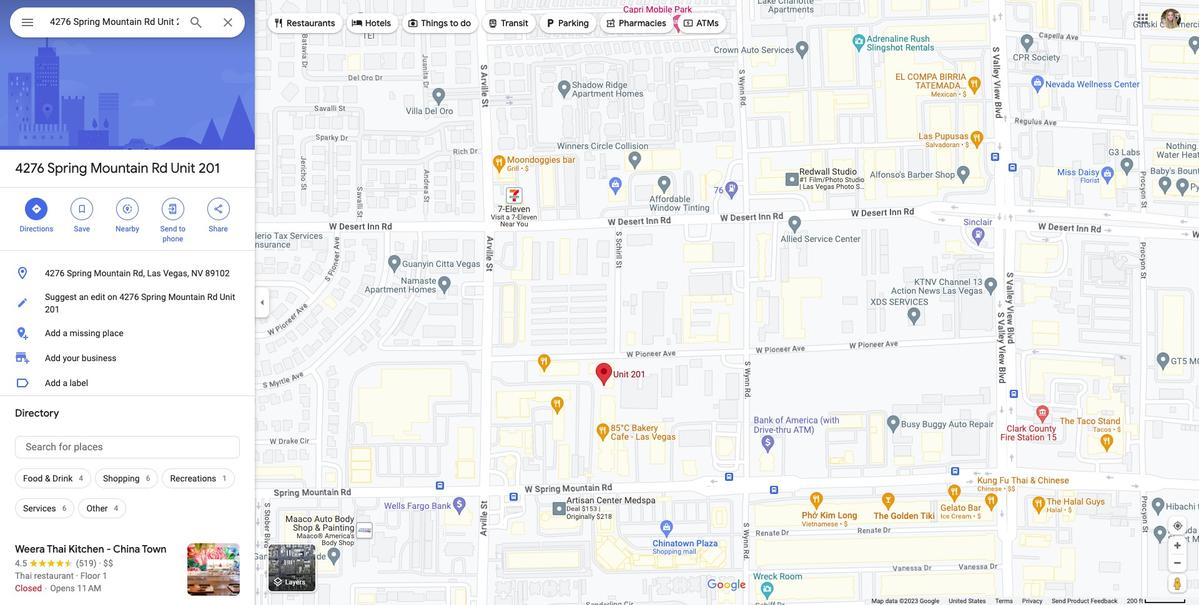 Task type: vqa. For each thing, say whether or not it's contained in the screenshot.


Task type: locate. For each thing, give the bounding box(es) containing it.
mountain inside button
[[94, 269, 131, 279]]


[[351, 16, 363, 30]]

google account: michelle dermenjian  
(michelle.dermenjian@adept.ai) image
[[1161, 9, 1181, 28]]

shopping 6
[[103, 474, 150, 484]]

add inside button
[[45, 378, 61, 388]]

2 horizontal spatial 4276
[[119, 292, 139, 302]]

parking
[[558, 17, 589, 29]]

2 a from the top
[[63, 378, 67, 388]]

footer
[[872, 598, 1127, 606]]

do
[[460, 17, 471, 29]]

&
[[45, 474, 50, 484]]

a for label
[[63, 378, 67, 388]]

atms
[[696, 17, 719, 29]]

map data ©2023 google
[[872, 598, 940, 605]]

other
[[86, 504, 108, 514]]

suggest
[[45, 292, 77, 302]]

floor
[[80, 571, 100, 581]]

none text field inside 4276 spring mountain rd unit 201 main content
[[15, 437, 240, 459]]

unit up  on the left of the page
[[171, 160, 195, 177]]

2 add from the top
[[45, 354, 61, 364]]

send inside the send to phone
[[160, 225, 177, 234]]

2 vertical spatial 4276
[[119, 292, 139, 302]]

spring inside suggest an edit on 4276 spring mountain rd unit 201
[[141, 292, 166, 302]]

0 horizontal spatial rd
[[152, 160, 168, 177]]

0 vertical spatial add
[[45, 329, 61, 339]]

mountain
[[90, 160, 148, 177], [94, 269, 131, 279], [168, 292, 205, 302]]

·
[[99, 559, 101, 569], [76, 571, 78, 581]]

1 vertical spatial spring
[[67, 269, 92, 279]]

1 add from the top
[[45, 329, 61, 339]]

spring inside 4276 spring mountain rd, las vegas, nv 89102 button
[[67, 269, 92, 279]]

4 right other
[[114, 505, 118, 513]]

1 vertical spatial 4276
[[45, 269, 65, 279]]

unit inside suggest an edit on 4276 spring mountain rd unit 201
[[220, 292, 235, 302]]

share
[[209, 225, 228, 234]]

1 horizontal spatial 201
[[199, 160, 220, 177]]

zoom in image
[[1173, 542, 1182, 551]]

1 horizontal spatial to
[[450, 17, 458, 29]]

2 vertical spatial add
[[45, 378, 61, 388]]

0 horizontal spatial to
[[179, 225, 186, 234]]

1 vertical spatial 6
[[62, 505, 67, 513]]

1 horizontal spatial ·
[[99, 559, 101, 569]]

privacy
[[1022, 598, 1043, 605]]

send for send product feedback
[[1052, 598, 1066, 605]]

201 down suggest
[[45, 305, 60, 315]]

0 vertical spatial mountain
[[90, 160, 148, 177]]

closed
[[15, 584, 42, 594]]

0 horizontal spatial thai
[[15, 571, 32, 581]]

united
[[949, 598, 967, 605]]

1 horizontal spatial rd
[[207, 292, 218, 302]]

1 vertical spatial send
[[1052, 598, 1066, 605]]

footer containing map data ©2023 google
[[872, 598, 1127, 606]]

1 vertical spatial to
[[179, 225, 186, 234]]

send up phone
[[160, 225, 177, 234]]

1 vertical spatial ·
[[76, 571, 78, 581]]

0 horizontal spatial 201
[[45, 305, 60, 315]]

pharmacies
[[619, 17, 666, 29]]

thai
[[47, 544, 66, 556], [15, 571, 32, 581]]

thai inside thai restaurant · floor 1 closed ⋅ opens 11 am
[[15, 571, 32, 581]]

0 vertical spatial to
[[450, 17, 458, 29]]

mountain up 'on'
[[94, 269, 131, 279]]

0 vertical spatial rd
[[152, 160, 168, 177]]

2 vertical spatial mountain
[[168, 292, 205, 302]]

collapse side panel image
[[255, 296, 269, 310]]

to up phone
[[179, 225, 186, 234]]

201 inside suggest an edit on 4276 spring mountain rd unit 201
[[45, 305, 60, 315]]

a left missing
[[63, 329, 67, 339]]

thai up 4.5 stars 519 reviews image
[[47, 544, 66, 556]]

1 horizontal spatial 1
[[223, 475, 227, 483]]

united states button
[[949, 598, 986, 606]]

send
[[160, 225, 177, 234], [1052, 598, 1066, 605]]

add left label
[[45, 378, 61, 388]]

spring down las
[[141, 292, 166, 302]]

6 inside shopping 6
[[146, 475, 150, 483]]

1 horizontal spatial send
[[1052, 598, 1066, 605]]

1 vertical spatial unit
[[220, 292, 235, 302]]

kitchen
[[68, 544, 104, 556]]

label
[[70, 378, 88, 388]]

1 horizontal spatial unit
[[220, 292, 235, 302]]

map
[[872, 598, 884, 605]]

201 up  in the top of the page
[[199, 160, 220, 177]]

send inside button
[[1052, 598, 1066, 605]]

0 horizontal spatial 4276
[[15, 160, 44, 177]]

0 vertical spatial 4276
[[15, 160, 44, 177]]

0 vertical spatial 6
[[146, 475, 150, 483]]

· left $$
[[99, 559, 101, 569]]

add a missing place
[[45, 329, 123, 339]]

a inside button
[[63, 378, 67, 388]]

⋅
[[44, 584, 48, 594]]

spring up an
[[67, 269, 92, 279]]

a for missing
[[63, 329, 67, 339]]

spring for 4276 spring mountain rd, las vegas, nv 89102
[[67, 269, 92, 279]]

1 down · $$
[[102, 571, 107, 581]]

$$
[[103, 559, 113, 569]]

ft
[[1139, 598, 1143, 605]]

your
[[63, 354, 80, 364]]

4
[[79, 475, 83, 483], [114, 505, 118, 513]]

0 horizontal spatial send
[[160, 225, 177, 234]]

11 am
[[77, 584, 101, 594]]

send to phone
[[160, 225, 186, 244]]

to left do
[[450, 17, 458, 29]]

a left label
[[63, 378, 67, 388]]

add left your
[[45, 354, 61, 364]]

1
[[223, 475, 227, 483], [102, 571, 107, 581]]

6
[[146, 475, 150, 483], [62, 505, 67, 513]]

-
[[106, 544, 111, 556]]

4276 inside suggest an edit on 4276 spring mountain rd unit 201
[[119, 292, 139, 302]]


[[605, 16, 616, 30]]

mountain inside suggest an edit on 4276 spring mountain rd unit 201
[[168, 292, 205, 302]]

0 vertical spatial spring
[[47, 160, 87, 177]]

4276
[[15, 160, 44, 177], [45, 269, 65, 279], [119, 292, 139, 302]]

1 vertical spatial 4
[[114, 505, 118, 513]]

6 inside services 6
[[62, 505, 67, 513]]

0 vertical spatial 4
[[79, 475, 83, 483]]

1 a from the top
[[63, 329, 67, 339]]

missing
[[70, 329, 100, 339]]


[[20, 14, 35, 31]]

1 vertical spatial mountain
[[94, 269, 131, 279]]

 transit
[[487, 16, 528, 30]]

add inside button
[[45, 329, 61, 339]]

4.5 stars 519 reviews image
[[15, 558, 97, 570]]

4276 up suggest
[[45, 269, 65, 279]]

services
[[23, 504, 56, 514]]

send product feedback
[[1052, 598, 1118, 605]]

mountain for rd
[[90, 160, 148, 177]]

thai restaurant · floor 1 closed ⋅ opens 11 am
[[15, 571, 107, 594]]

add for add a missing place
[[45, 329, 61, 339]]

things
[[421, 17, 448, 29]]

unit down '89102'
[[220, 292, 235, 302]]

4276 right 'on'
[[119, 292, 139, 302]]

0 vertical spatial ·
[[99, 559, 101, 569]]

4276 up 
[[15, 160, 44, 177]]

unit
[[171, 160, 195, 177], [220, 292, 235, 302]]

nv
[[191, 269, 203, 279]]

6 for shopping
[[146, 475, 150, 483]]

add
[[45, 329, 61, 339], [45, 354, 61, 364], [45, 378, 61, 388]]

mountain down nv
[[168, 292, 205, 302]]

spring
[[47, 160, 87, 177], [67, 269, 92, 279], [141, 292, 166, 302]]

1 vertical spatial 1
[[102, 571, 107, 581]]

1 horizontal spatial 4
[[114, 505, 118, 513]]

1 vertical spatial a
[[63, 378, 67, 388]]

2 vertical spatial spring
[[141, 292, 166, 302]]

0 horizontal spatial 1
[[102, 571, 107, 581]]

none field inside 4276 spring mountain rd unit 201, las vegas, nv 89102 field
[[50, 14, 179, 29]]

6 right services
[[62, 505, 67, 513]]

6 right shopping
[[146, 475, 150, 483]]

201
[[199, 160, 220, 177], [45, 305, 60, 315]]

vegas,
[[163, 269, 189, 279]]

actions for 4276 spring mountain rd unit 201 region
[[0, 188, 255, 250]]

spring up  at the left
[[47, 160, 87, 177]]

0 horizontal spatial 6
[[62, 505, 67, 513]]

united states
[[949, 598, 986, 605]]

add for add a label
[[45, 378, 61, 388]]

0 vertical spatial 1
[[223, 475, 227, 483]]

1 right the recreations
[[223, 475, 227, 483]]

None field
[[50, 14, 179, 29]]

other 4
[[86, 504, 118, 514]]

mountain up 
[[90, 160, 148, 177]]

0 vertical spatial a
[[63, 329, 67, 339]]

rd up  on the left of the page
[[152, 160, 168, 177]]

to
[[450, 17, 458, 29], [179, 225, 186, 234]]

1 vertical spatial thai
[[15, 571, 32, 581]]

3 add from the top
[[45, 378, 61, 388]]

 restaurants
[[273, 16, 335, 30]]

edit
[[91, 292, 105, 302]]

1 horizontal spatial 6
[[146, 475, 150, 483]]

to inside " things to do"
[[450, 17, 458, 29]]

(519)
[[76, 559, 97, 569]]

send left product
[[1052, 598, 1066, 605]]

 search field
[[10, 7, 245, 40]]

· left floor
[[76, 571, 78, 581]]

0 vertical spatial unit
[[171, 160, 195, 177]]

4276 spring mountain rd unit 201
[[15, 160, 220, 177]]

privacy button
[[1022, 598, 1043, 606]]

1 vertical spatial add
[[45, 354, 61, 364]]

0 vertical spatial send
[[160, 225, 177, 234]]

None text field
[[15, 437, 240, 459]]

a
[[63, 329, 67, 339], [63, 378, 67, 388]]

0 horizontal spatial ·
[[76, 571, 78, 581]]

0 horizontal spatial 4
[[79, 475, 83, 483]]

1 vertical spatial rd
[[207, 292, 218, 302]]

add left missing
[[45, 329, 61, 339]]

google
[[920, 598, 940, 605]]

1 vertical spatial 201
[[45, 305, 60, 315]]

1 horizontal spatial 4276
[[45, 269, 65, 279]]

0 vertical spatial 201
[[199, 160, 220, 177]]

rd down '89102'
[[207, 292, 218, 302]]

a inside button
[[63, 329, 67, 339]]

1 horizontal spatial thai
[[47, 544, 66, 556]]

save
[[74, 225, 90, 234]]

add inside "link"
[[45, 354, 61, 364]]

4276 for 4276 spring mountain rd, las vegas, nv 89102
[[45, 269, 65, 279]]

thai down 4.5
[[15, 571, 32, 581]]

recreations
[[170, 474, 216, 484]]

price: moderate image
[[103, 559, 113, 569]]

4 right drink
[[79, 475, 83, 483]]

4276 inside 4276 spring mountain rd, las vegas, nv 89102 button
[[45, 269, 65, 279]]

send for send to phone
[[160, 225, 177, 234]]



Task type: describe. For each thing, give the bounding box(es) containing it.
directory
[[15, 408, 59, 420]]

layers
[[285, 579, 305, 587]]

phone
[[163, 235, 183, 244]]

add for add your business
[[45, 354, 61, 364]]

200
[[1127, 598, 1138, 605]]

89102
[[205, 269, 230, 279]]

town
[[142, 544, 167, 556]]

©2023
[[899, 598, 918, 605]]

4276 spring mountain rd, las vegas, nv 89102 button
[[0, 261, 255, 286]]

business
[[82, 354, 117, 364]]

spring for 4276 spring mountain rd unit 201
[[47, 160, 87, 177]]

send product feedback button
[[1052, 598, 1118, 606]]

show your location image
[[1172, 521, 1184, 532]]

footer inside google maps element
[[872, 598, 1127, 606]]

0 horizontal spatial unit
[[171, 160, 195, 177]]

200 ft
[[1127, 598, 1143, 605]]

1 inside thai restaurant · floor 1 closed ⋅ opens 11 am
[[102, 571, 107, 581]]


[[407, 16, 419, 30]]

rd inside suggest an edit on 4276 spring mountain rd unit 201
[[207, 292, 218, 302]]

terms button
[[995, 598, 1013, 606]]

an
[[79, 292, 89, 302]]

feedback
[[1091, 598, 1118, 605]]


[[273, 16, 284, 30]]


[[487, 16, 499, 30]]


[[213, 202, 224, 216]]

add a label
[[45, 378, 88, 388]]

 parking
[[545, 16, 589, 30]]

product
[[1067, 598, 1089, 605]]


[[167, 202, 178, 216]]

add your business link
[[0, 346, 255, 371]]

 button
[[10, 7, 45, 40]]

recreations 1
[[170, 474, 227, 484]]


[[76, 202, 88, 216]]

drink
[[53, 474, 73, 484]]

services 6
[[23, 504, 67, 514]]

4276 Spring Mountain Rd Unit 201, Las Vegas, NV 89102 field
[[10, 7, 245, 37]]

4276 spring mountain rd, las vegas, nv 89102
[[45, 269, 230, 279]]

0 vertical spatial thai
[[47, 544, 66, 556]]

data
[[885, 598, 898, 605]]

add a label button
[[0, 371, 255, 396]]

google maps element
[[0, 0, 1199, 606]]

states
[[968, 598, 986, 605]]

rd,
[[133, 269, 145, 279]]

4 inside other 4
[[114, 505, 118, 513]]

weera thai kitchen - china town
[[15, 544, 167, 556]]

4276 for 4276 spring mountain rd unit 201
[[15, 160, 44, 177]]


[[683, 16, 694, 30]]

200 ft button
[[1127, 598, 1186, 605]]

restaurant
[[34, 571, 74, 581]]

shopping
[[103, 474, 140, 484]]

4276 spring mountain rd unit 201 main content
[[0, 0, 255, 606]]

to inside the send to phone
[[179, 225, 186, 234]]

show street view coverage image
[[1169, 575, 1187, 593]]

las
[[147, 269, 161, 279]]

on
[[107, 292, 117, 302]]

4.5
[[15, 559, 27, 569]]

mountain for rd,
[[94, 269, 131, 279]]

place
[[102, 329, 123, 339]]

weera
[[15, 544, 45, 556]]

transit
[[501, 17, 528, 29]]

restaurants
[[287, 17, 335, 29]]

6 for services
[[62, 505, 67, 513]]


[[122, 202, 133, 216]]

zoom out image
[[1173, 559, 1182, 568]]

hotels
[[365, 17, 391, 29]]

· inside thai restaurant · floor 1 closed ⋅ opens 11 am
[[76, 571, 78, 581]]

4 inside food & drink 4
[[79, 475, 83, 483]]

1 inside recreations 1
[[223, 475, 227, 483]]

 atms
[[683, 16, 719, 30]]

china
[[113, 544, 140, 556]]

 pharmacies
[[605, 16, 666, 30]]


[[31, 202, 42, 216]]

suggest an edit on 4276 spring mountain rd unit 201
[[45, 292, 235, 315]]

nearby
[[116, 225, 139, 234]]

· $$
[[99, 559, 113, 569]]

suggest an edit on 4276 spring mountain rd unit 201 button
[[0, 286, 255, 321]]

add a missing place button
[[0, 321, 255, 346]]


[[545, 16, 556, 30]]

directions
[[20, 225, 53, 234]]

food & drink 4
[[23, 474, 83, 484]]

add your business
[[45, 354, 117, 364]]

 hotels
[[351, 16, 391, 30]]

 things to do
[[407, 16, 471, 30]]

opens
[[50, 584, 75, 594]]



